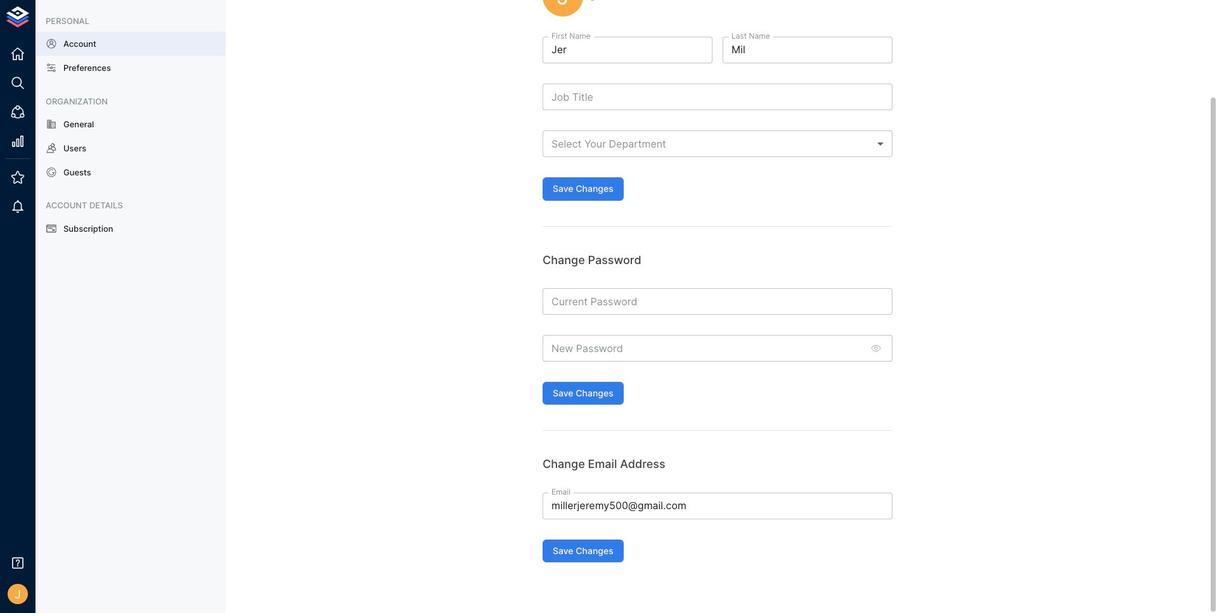 Task type: vqa. For each thing, say whether or not it's contained in the screenshot.
Doe text box in the right top of the page
yes



Task type: describe. For each thing, give the bounding box(es) containing it.
2 password password field from the top
[[543, 335, 864, 362]]

Doe text field
[[723, 37, 893, 64]]



Task type: locate. For each thing, give the bounding box(es) containing it.
None field
[[543, 131, 893, 157]]

John text field
[[543, 37, 713, 64]]

1 password password field from the top
[[543, 288, 893, 315]]

CEO text field
[[543, 84, 893, 110]]

0 vertical spatial password password field
[[543, 288, 893, 315]]

Password password field
[[543, 288, 893, 315], [543, 335, 864, 362]]

1 vertical spatial password password field
[[543, 335, 864, 362]]

you@example.com text field
[[543, 493, 893, 520]]



